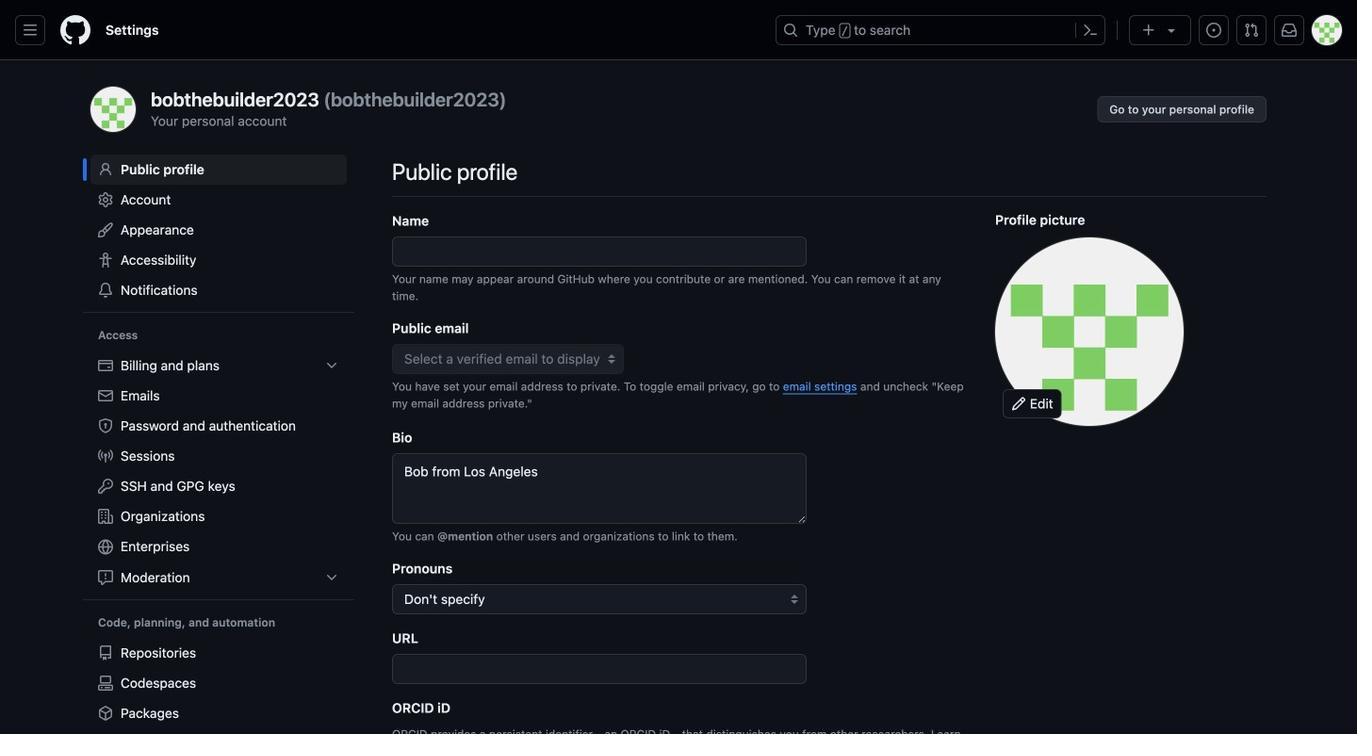 Task type: locate. For each thing, give the bounding box(es) containing it.
0 horizontal spatial @bobthebuilder2023 image
[[91, 87, 136, 132]]

2 list from the top
[[91, 638, 347, 735]]

repo image
[[98, 646, 113, 661]]

git pull request image
[[1245, 23, 1260, 38]]

1 list from the top
[[91, 351, 347, 593]]

None text field
[[392, 237, 807, 267]]

gear image
[[98, 192, 113, 207]]

list
[[91, 351, 347, 593], [91, 638, 347, 735]]

broadcast image
[[98, 449, 113, 464]]

1 horizontal spatial @bobthebuilder2023 image
[[996, 238, 1184, 426]]

triangle down image
[[1165, 23, 1180, 38]]

codespaces image
[[98, 676, 113, 691]]

organization image
[[98, 509, 113, 524]]

1 vertical spatial @bobthebuilder2023 image
[[996, 238, 1184, 426]]

0 vertical spatial list
[[91, 351, 347, 593]]

Tell us a little bit about yourself text field
[[392, 454, 807, 524]]

@bobthebuilder2023 image
[[91, 87, 136, 132], [996, 238, 1184, 426]]

0 vertical spatial @bobthebuilder2023 image
[[91, 87, 136, 132]]

mail image
[[98, 389, 113, 404]]

command palette image
[[1084, 23, 1099, 38]]

globe image
[[98, 540, 113, 555]]

accessibility image
[[98, 253, 113, 268]]

1 vertical spatial list
[[91, 638, 347, 735]]

None text field
[[392, 654, 807, 685]]



Task type: vqa. For each thing, say whether or not it's contained in the screenshot.
the key icon
yes



Task type: describe. For each thing, give the bounding box(es) containing it.
person image
[[98, 162, 113, 177]]

notifications image
[[1283, 23, 1298, 38]]

paintbrush image
[[98, 223, 113, 238]]

package image
[[98, 706, 113, 721]]

bell image
[[98, 283, 113, 298]]

pencil image
[[1012, 397, 1027, 412]]

plus image
[[1142, 23, 1157, 38]]

homepage image
[[60, 15, 91, 45]]

shield lock image
[[98, 419, 113, 434]]

key image
[[98, 479, 113, 494]]

issue opened image
[[1207, 23, 1222, 38]]



